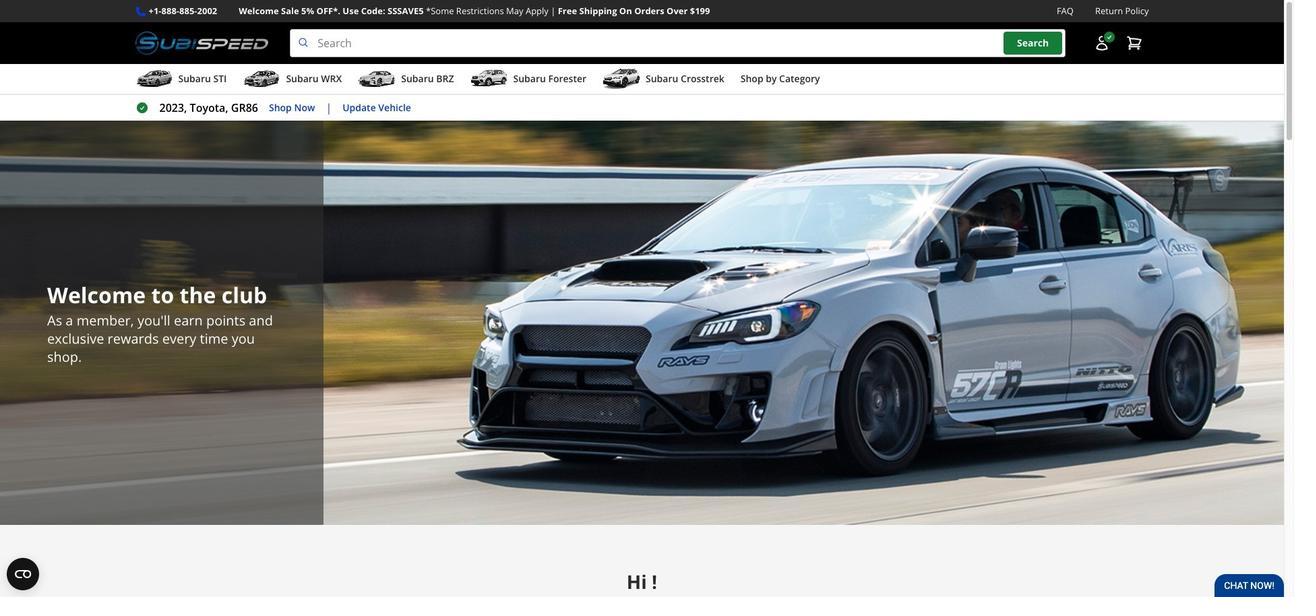Task type: locate. For each thing, give the bounding box(es) containing it.
open widget image
[[7, 558, 39, 591]]

search input field
[[290, 29, 1066, 57]]

a subaru forester thumbnail image image
[[470, 69, 508, 89]]

subispeed logo image
[[135, 29, 269, 57]]

button image
[[1094, 35, 1110, 51]]

heading
[[47, 280, 277, 311]]

a subaru brz thumbnail image image
[[358, 69, 396, 89]]



Task type: describe. For each thing, give the bounding box(es) containing it.
a subaru wrx thumbnail image image
[[243, 69, 281, 89]]

a subaru crosstrek thumbnail image image
[[603, 69, 641, 89]]

a subaru sti thumbnail image image
[[135, 69, 173, 89]]



Task type: vqa. For each thing, say whether or not it's contained in the screenshot.
Air Induction on the left bottom of page
no



